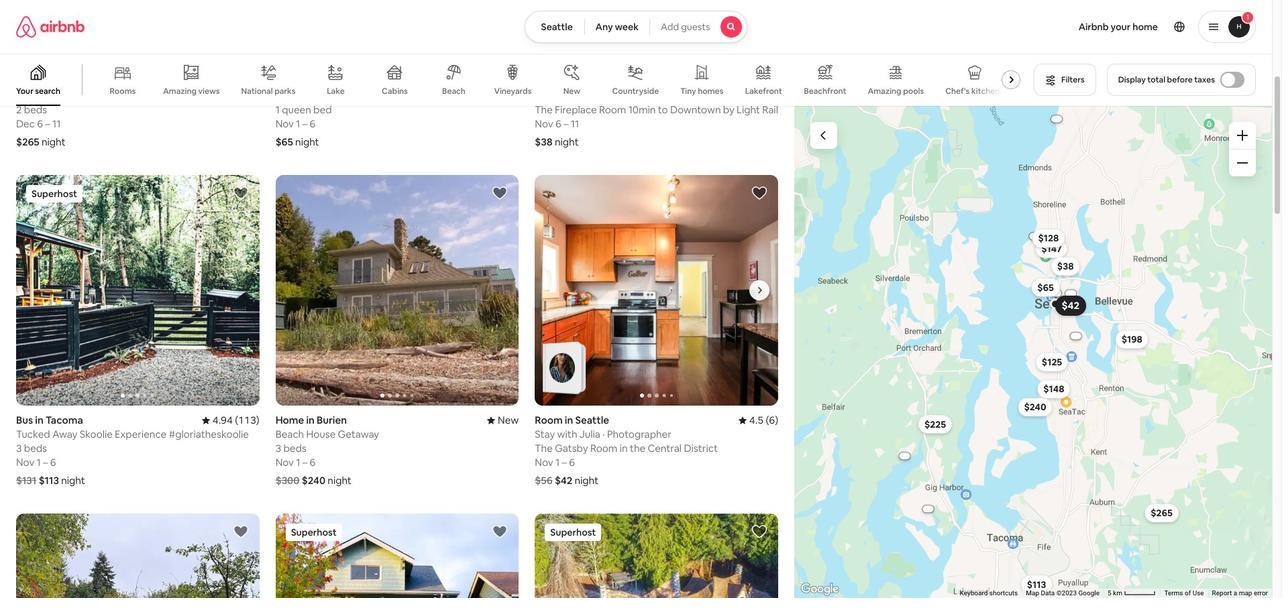 Task type: describe. For each thing, give the bounding box(es) containing it.
$113 inside bus in tacoma tucked away skoolie experience  #gloriatheskoolie 3 beds nov 1 – 6 $131 $113 night
[[39, 475, 59, 487]]

$225 button
[[919, 415, 952, 434]]

1 vertical spatial yurt
[[170, 89, 189, 102]]

display
[[1119, 74, 1146, 85]]

the inside yurt in auburn viking luxury hygge at the jarl's yurt & spa 2 beds dec 6 – 11 $265 night
[[124, 89, 142, 102]]

©2023
[[1057, 590, 1077, 597]]

1 julia from the top
[[580, 89, 601, 102]]

$65 inside $65 $38
[[1038, 282, 1054, 294]]

guests
[[681, 21, 710, 33]]

queen
[[282, 103, 311, 116]]

#gloriatheskoolie
[[169, 428, 249, 441]]

room up gatsby in the left of the page
[[535, 414, 563, 427]]

auburn
[[49, 75, 84, 88]]

away
[[52, 428, 77, 441]]

crown
[[348, 89, 378, 102]]

5 km
[[1108, 590, 1124, 597]]

taxes
[[1195, 74, 1215, 85]]

gatsby
[[555, 442, 588, 455]]

add
[[661, 21, 679, 33]]

nov inside bus in tacoma tucked away skoolie experience  #gloriatheskoolie 3 beds nov 1 – 6 $131 $113 night
[[16, 456, 34, 469]]

beds inside yurt in auburn viking luxury hygge at the jarl's yurt & spa 2 beds dec 6 – 11 $265 night
[[24, 103, 47, 116]]

nov inside apartment in seattle seattle's peach crown - 87 walkscore! 1 queen bed nov 1 – 6 $65 night
[[276, 117, 294, 130]]

in for apartment in seattle seattle's peach crown - 87 walkscore! 1 queen bed nov 1 – 6 $65 night
[[331, 75, 339, 88]]

3 inside bus in tacoma tucked away skoolie experience  #gloriatheskoolie 3 beds nov 1 – 6 $131 $113 night
[[16, 442, 22, 455]]

tiny
[[681, 86, 696, 97]]

national parks
[[241, 86, 296, 96]]

new place to stay image for apartment in seattle seattle's peach crown - 87 walkscore! 1 queen bed nov 1 – 6 $65 night
[[487, 75, 519, 88]]

night inside apartment in seattle seattle's peach crown - 87 walkscore! 1 queen bed nov 1 – 6 $65 night
[[295, 135, 319, 148]]

tacoma
[[46, 414, 83, 427]]

$65 button
[[1032, 278, 1060, 297]]

$148
[[1044, 383, 1065, 396]]

new place to stay image for the fireplace room 10min to downtown by light rail nov 6 – 11 $38 night
[[747, 75, 778, 88]]

pools
[[903, 86, 924, 97]]

google map
showing 41 stays. region
[[795, 106, 1281, 599]]

house
[[306, 428, 336, 441]]

night inside "room in seattle stay with julia · photographer the gatsby room in the central district nov 1 – 6 $56 $42 night"
[[575, 475, 599, 487]]

homes
[[698, 86, 724, 97]]

$42 inside button
[[1062, 299, 1080, 312]]

none search field containing seattle
[[525, 11, 748, 43]]

5.0
[[225, 75, 239, 88]]

(113)
[[235, 414, 259, 427]]

your
[[1111, 21, 1131, 33]]

amazing for amazing pools
[[868, 86, 902, 97]]

photographer inside "room in seattle stay with julia · photographer the gatsby room in the central district nov 1 – 6 $56 $42 night"
[[607, 428, 672, 441]]

room inside "the fireplace room 10min to downtown by light rail nov 6 – 11 $38 night"
[[599, 103, 626, 116]]

hygge
[[80, 89, 110, 102]]

seattle for apartment in seattle seattle's peach crown - 87 walkscore! 1 queen bed nov 1 – 6 $65 night
[[341, 75, 375, 88]]

lake
[[327, 86, 345, 97]]

map
[[1239, 590, 1253, 597]]

map
[[1026, 590, 1040, 597]]

amazing pools
[[868, 86, 924, 97]]

4.94 out of 5 average rating,  113 reviews image
[[202, 414, 259, 427]]

1 inside "room in seattle stay with julia · photographer the gatsby room in the central district nov 1 – 6 $56 $42 night"
[[556, 456, 560, 469]]

add guests button
[[650, 11, 748, 43]]

11 inside yurt in auburn viking luxury hygge at the jarl's yurt & spa 2 beds dec 6 – 11 $265 night
[[52, 117, 61, 130]]

jarl's
[[144, 89, 167, 102]]

$56
[[535, 475, 553, 487]]

room up "stay with julia" on the left of the page
[[535, 75, 563, 88]]

vineyards
[[494, 86, 532, 97]]

a
[[1234, 590, 1238, 597]]

room in seattle
[[535, 75, 609, 88]]

6 inside home in burien beach house getaway 3 beds nov 1 – 6 $300 $240 night
[[310, 456, 316, 469]]

skoolie
[[80, 428, 113, 441]]

in for room in seattle stay with julia · photographer the gatsby room in the central district nov 1 – 6 $56 $42 night
[[565, 414, 573, 427]]

10min
[[629, 103, 656, 116]]

11 inside "the fireplace room 10min to downtown by light rail nov 6 – 11 $38 night"
[[571, 117, 579, 130]]

report a map error link
[[1212, 590, 1268, 597]]

1 inside "dropdown button"
[[1247, 13, 1250, 21]]

1 button
[[1199, 11, 1256, 43]]

the inside "the fireplace room 10min to downtown by light rail nov 6 – 11 $38 night"
[[535, 103, 553, 116]]

in left the
[[620, 442, 628, 455]]

6 inside "the fireplace room 10min to downtown by light rail nov 6 – 11 $38 night"
[[556, 117, 561, 130]]

viking
[[16, 89, 45, 102]]

add to wishlist: home in olalla image
[[752, 524, 768, 540]]

seattle's
[[276, 89, 315, 102]]

yurt in auburn viking luxury hygge at the jarl's yurt & spa 2 beds dec 6 – 11 $265 night
[[16, 75, 218, 148]]

– inside apartment in seattle seattle's peach crown - 87 walkscore! 1 queen bed nov 1 – 6 $65 night
[[302, 117, 308, 130]]

$42 button
[[1056, 296, 1086, 316]]

– inside "room in seattle stay with julia · photographer the gatsby room in the central district nov 1 – 6 $56 $42 night"
[[562, 456, 567, 469]]

2
[[16, 103, 22, 116]]

chef's kitchens
[[946, 86, 1004, 97]]

beds inside bus in tacoma tucked away skoolie experience  #gloriatheskoolie 3 beds nov 1 – 6 $131 $113 night
[[24, 442, 47, 455]]

shortcuts
[[990, 590, 1018, 597]]

5
[[1108, 590, 1112, 597]]

week
[[615, 21, 639, 33]]

seattle for room in seattle stay with julia · photographer the gatsby room in the central district nov 1 – 6 $56 $42 night
[[575, 414, 609, 427]]

beach inside home in burien beach house getaway 3 beds nov 1 – 6 $300 $240 night
[[276, 428, 304, 441]]

apartment
[[276, 75, 328, 88]]

any week button
[[584, 11, 650, 43]]

night inside yurt in auburn viking luxury hygge at the jarl's yurt & spa 2 beds dec 6 – 11 $265 night
[[42, 135, 65, 148]]

4.5 out of 5 average rating,  6 reviews image
[[739, 414, 778, 427]]

terms
[[1165, 590, 1184, 597]]

fireplace
[[555, 103, 597, 116]]

before
[[1167, 74, 1193, 85]]

$38 button
[[1052, 257, 1080, 276]]

km
[[1113, 590, 1123, 597]]

6 inside bus in tacoma tucked away skoolie experience  #gloriatheskoolie 3 beds nov 1 – 6 $131 $113 night
[[50, 456, 56, 469]]

1 stay from the top
[[535, 89, 555, 102]]

walkscore!
[[400, 89, 450, 102]]

bed
[[313, 103, 332, 116]]

room down ·
[[591, 442, 618, 455]]

$113 button
[[1021, 576, 1053, 594]]

with inside "room in seattle stay with julia · photographer the gatsby room in the central district nov 1 – 6 $56 $42 night"
[[557, 428, 578, 441]]

in for yurt in auburn viking luxury hygge at the jarl's yurt & spa 2 beds dec 6 – 11 $265 night
[[39, 75, 47, 88]]

report
[[1212, 590, 1232, 597]]

home
[[1133, 21, 1158, 33]]

zoom out image
[[1238, 158, 1248, 168]]

$240 button
[[1018, 398, 1053, 417]]

– inside "the fireplace room 10min to downtown by light rail nov 6 – 11 $38 night"
[[564, 117, 569, 130]]

night inside home in burien beach house getaway 3 beds nov 1 – 6 $300 $240 night
[[328, 475, 352, 487]]

$38 inside "the fireplace room 10min to downtown by light rail nov 6 – 11 $38 night"
[[535, 135, 553, 148]]

5.0 (31)
[[225, 75, 259, 88]]

terms of use
[[1165, 590, 1204, 597]]

lakefront
[[745, 86, 782, 97]]

add to wishlist: home in seattle image
[[492, 524, 508, 540]]

central
[[648, 442, 682, 455]]

luxury
[[47, 89, 78, 102]]

4.94
[[213, 414, 233, 427]]

report a map error
[[1212, 590, 1268, 597]]

$125 button
[[1036, 353, 1069, 372]]

data
[[1041, 590, 1055, 597]]

light
[[737, 103, 760, 116]]

peach
[[317, 89, 345, 102]]

1 with from the top
[[557, 89, 578, 102]]



Task type: vqa. For each thing, say whether or not it's contained in the screenshot.
the bottommost "-"
no



Task type: locate. For each thing, give the bounding box(es) containing it.
display total before taxes
[[1119, 74, 1215, 85]]

0 vertical spatial photographer
[[607, 89, 672, 102]]

0 vertical spatial $113
[[39, 475, 59, 487]]

2 julia from the top
[[580, 428, 601, 441]]

group
[[535, 0, 778, 67], [0, 54, 1026, 106], [16, 175, 259, 406], [276, 175, 519, 406], [535, 175, 1022, 406], [16, 514, 259, 599], [276, 514, 519, 599], [535, 514, 778, 599]]

6 down away
[[50, 456, 56, 469]]

$147 button
[[1036, 240, 1068, 258]]

0 horizontal spatial $240
[[302, 475, 326, 487]]

amazing left the pools
[[868, 86, 902, 97]]

night
[[42, 135, 65, 148], [295, 135, 319, 148], [555, 135, 579, 148], [61, 475, 85, 487], [328, 475, 352, 487], [575, 475, 599, 487]]

in
[[39, 75, 47, 88], [331, 75, 339, 88], [565, 75, 573, 88], [35, 414, 43, 427], [306, 414, 315, 427], [565, 414, 573, 427], [620, 442, 628, 455]]

julia left ·
[[580, 428, 601, 441]]

night down gatsby in the left of the page
[[575, 475, 599, 487]]

tiny homes
[[681, 86, 724, 97]]

group containing amazing views
[[0, 54, 1026, 106]]

1 vertical spatial $240
[[302, 475, 326, 487]]

1 horizontal spatial $113
[[1027, 579, 1047, 591]]

yurt up viking
[[16, 75, 36, 88]]

$42 down $65 $38
[[1062, 299, 1080, 312]]

·
[[603, 428, 605, 441]]

2 11 from the left
[[571, 117, 579, 130]]

total
[[1148, 74, 1166, 85]]

3 inside home in burien beach house getaway 3 beds nov 1 – 6 $300 $240 night
[[276, 442, 281, 455]]

&
[[191, 89, 198, 102]]

–
[[45, 117, 50, 130], [302, 117, 308, 130], [564, 117, 569, 130], [43, 456, 48, 469], [302, 456, 308, 469], [562, 456, 567, 469]]

2 photographer from the top
[[607, 428, 672, 441]]

0 vertical spatial $240
[[1024, 402, 1047, 414]]

0 vertical spatial $38
[[535, 135, 553, 148]]

1 horizontal spatial $42
[[1062, 299, 1080, 312]]

1 horizontal spatial yurt
[[170, 89, 189, 102]]

– right dec
[[45, 117, 50, 130]]

zoom in image
[[1238, 130, 1248, 141]]

experience
[[115, 428, 167, 441]]

1 vertical spatial photographer
[[607, 428, 672, 441]]

in up viking
[[39, 75, 47, 88]]

countryside
[[612, 86, 659, 97]]

6 inside apartment in seattle seattle's peach crown - 87 walkscore! 1 queen bed nov 1 – 6 $65 night
[[310, 117, 316, 130]]

the left gatsby in the left of the page
[[535, 442, 553, 455]]

stay
[[535, 89, 555, 102], [535, 428, 555, 441]]

6 right dec
[[37, 117, 43, 130]]

6 inside yurt in auburn viking luxury hygge at the jarl's yurt & spa 2 beds dec 6 – 11 $265 night
[[37, 117, 43, 130]]

in for home in burien beach house getaway 3 beds nov 1 – 6 $300 $240 night
[[306, 414, 315, 427]]

the inside "room in seattle stay with julia · photographer the gatsby room in the central district nov 1 – 6 $56 $42 night"
[[535, 442, 553, 455]]

in for room in seattle
[[565, 75, 573, 88]]

$38 down "stay with julia" on the left of the page
[[535, 135, 553, 148]]

1 vertical spatial $65
[[1038, 282, 1054, 294]]

nov up $131
[[16, 456, 34, 469]]

$128
[[1039, 233, 1059, 245]]

to
[[658, 103, 668, 116]]

$240 down $148
[[1024, 402, 1047, 414]]

seattle button
[[525, 11, 585, 43]]

nov inside "room in seattle stay with julia · photographer the gatsby room in the central district nov 1 – 6 $56 $42 night"
[[535, 456, 553, 469]]

$113 left ©2023 at bottom right
[[1027, 579, 1047, 591]]

room
[[535, 75, 563, 88], [599, 103, 626, 116], [535, 414, 563, 427], [591, 442, 618, 455]]

seattle up "stay with julia" on the left of the page
[[575, 75, 609, 88]]

julia inside "room in seattle stay with julia · photographer the gatsby room in the central district nov 1 – 6 $56 $42 night"
[[580, 428, 601, 441]]

in up peach
[[331, 75, 339, 88]]

$65 down queen
[[276, 135, 293, 148]]

$65 down $38 button
[[1038, 282, 1054, 294]]

in inside yurt in auburn viking luxury hygge at the jarl's yurt & spa 2 beds dec 6 – 11 $265 night
[[39, 75, 47, 88]]

add to wishlist: home in burien image
[[492, 185, 508, 201]]

beds down viking
[[24, 103, 47, 116]]

1 vertical spatial beach
[[276, 428, 304, 441]]

views
[[198, 86, 220, 96]]

night down house
[[328, 475, 352, 487]]

stay down room in seattle
[[535, 89, 555, 102]]

in for bus in tacoma tucked away skoolie experience  #gloriatheskoolie 3 beds nov 1 – 6 $131 $113 night
[[35, 414, 43, 427]]

1 horizontal spatial $38
[[1058, 261, 1074, 273]]

in up gatsby in the left of the page
[[565, 414, 573, 427]]

amazing for amazing views
[[163, 86, 197, 96]]

2 vertical spatial the
[[535, 442, 553, 455]]

6 down the bed
[[310, 117, 316, 130]]

in up "stay with julia" on the left of the page
[[565, 75, 573, 88]]

$265 inside yurt in auburn viking luxury hygge at the jarl's yurt & spa 2 beds dec 6 – 11 $265 night
[[16, 135, 39, 148]]

1 horizontal spatial beach
[[442, 86, 466, 97]]

airbnb your home
[[1079, 21, 1158, 33]]

1 horizontal spatial 3
[[276, 442, 281, 455]]

0 horizontal spatial $38
[[535, 135, 553, 148]]

keyboard shortcuts
[[960, 590, 1018, 597]]

nov up $56
[[535, 456, 553, 469]]

stay up gatsby in the left of the page
[[535, 428, 555, 441]]

11 down fireplace
[[571, 117, 579, 130]]

seattle inside apartment in seattle seattle's peach crown - 87 walkscore! 1 queen bed nov 1 – 6 $65 night
[[341, 75, 375, 88]]

$240 inside home in burien beach house getaway 3 beds nov 1 – 6 $300 $240 night
[[302, 475, 326, 487]]

– down tucked
[[43, 456, 48, 469]]

0 horizontal spatial $113
[[39, 475, 59, 487]]

2 3 from the left
[[276, 442, 281, 455]]

$42 inside "room in seattle stay with julia · photographer the gatsby room in the central district nov 1 – 6 $56 $42 night"
[[555, 475, 573, 487]]

seattle left any
[[541, 21, 573, 33]]

$131
[[16, 475, 36, 487]]

$240 right $300
[[302, 475, 326, 487]]

casino: snoqualmie casino image
[[1271, 352, 1281, 362]]

profile element
[[764, 0, 1256, 54]]

11
[[52, 117, 61, 130], [571, 117, 579, 130]]

0 vertical spatial julia
[[580, 89, 601, 102]]

add to wishlist: bus in tacoma image
[[233, 185, 249, 201]]

nov inside "the fireplace room 10min to downtown by light rail nov 6 – 11 $38 night"
[[535, 117, 553, 130]]

$148 button
[[1038, 380, 1071, 399]]

keyboard shortcuts button
[[960, 589, 1018, 599]]

the right at
[[124, 89, 142, 102]]

beds down home at the bottom left of page
[[283, 442, 307, 455]]

0 horizontal spatial amazing
[[163, 86, 197, 96]]

1 3 from the left
[[16, 442, 22, 455]]

night down queen
[[295, 135, 319, 148]]

$38 inside $65 $38
[[1058, 261, 1074, 273]]

photographer up the 10min
[[607, 89, 672, 102]]

night inside "the fireplace room 10min to downtown by light rail nov 6 – 11 $38 night"
[[555, 135, 579, 148]]

– down fireplace
[[564, 117, 569, 130]]

nov up $300
[[276, 456, 294, 469]]

use
[[1193, 590, 1204, 597]]

amazing views
[[163, 86, 220, 96]]

in inside bus in tacoma tucked away skoolie experience  #gloriatheskoolie 3 beds nov 1 – 6 $131 $113 night
[[35, 414, 43, 427]]

nov down queen
[[276, 117, 294, 130]]

0 vertical spatial stay
[[535, 89, 555, 102]]

1 11 from the left
[[52, 117, 61, 130]]

$128 button
[[1033, 229, 1065, 248]]

6 down gatsby in the left of the page
[[569, 456, 575, 469]]

your
[[16, 86, 33, 97]]

$265 inside button
[[1151, 508, 1173, 520]]

yurt left &
[[170, 89, 189, 102]]

0 vertical spatial yurt
[[16, 75, 36, 88]]

1 horizontal spatial amazing
[[868, 86, 902, 97]]

1 horizontal spatial $65
[[1038, 282, 1054, 294]]

room in seattle stay with julia · photographer the gatsby room in the central district nov 1 – 6 $56 $42 night
[[535, 414, 718, 487]]

nov inside home in burien beach house getaway 3 beds nov 1 – 6 $300 $240 night
[[276, 456, 294, 469]]

3 down home at the bottom left of page
[[276, 442, 281, 455]]

0 horizontal spatial $65
[[276, 135, 293, 148]]

(6)
[[766, 414, 778, 427]]

0 vertical spatial $265
[[16, 135, 39, 148]]

of
[[1185, 590, 1191, 597]]

any
[[596, 21, 613, 33]]

amazing
[[163, 86, 197, 96], [868, 86, 902, 97]]

3 down tucked
[[16, 442, 22, 455]]

2 with from the top
[[557, 428, 578, 441]]

national
[[241, 86, 273, 96]]

1 horizontal spatial 11
[[571, 117, 579, 130]]

in inside home in burien beach house getaway 3 beds nov 1 – 6 $300 $240 night
[[306, 414, 315, 427]]

add to wishlist: room in seattle image
[[752, 185, 768, 201]]

new inside group
[[564, 86, 581, 97]]

$38 down $147 button on the top
[[1058, 261, 1074, 273]]

home in burien beach house getaway 3 beds nov 1 – 6 $300 $240 night
[[276, 414, 379, 487]]

1 vertical spatial stay
[[535, 428, 555, 441]]

error
[[1254, 590, 1268, 597]]

$225
[[925, 419, 946, 431]]

beds down tucked
[[24, 442, 47, 455]]

$198 button
[[1116, 330, 1149, 349]]

dec
[[16, 117, 35, 130]]

– down gatsby in the left of the page
[[562, 456, 567, 469]]

new
[[498, 75, 519, 88], [758, 75, 778, 88], [564, 86, 581, 97], [498, 414, 519, 427]]

1 vertical spatial $42
[[555, 475, 573, 487]]

5 km button
[[1104, 589, 1161, 599]]

$65 $38
[[1038, 261, 1074, 294]]

1 vertical spatial $265
[[1151, 508, 1173, 520]]

$42 right $56
[[555, 475, 573, 487]]

beds inside home in burien beach house getaway 3 beds nov 1 – 6 $300 $240 night
[[283, 442, 307, 455]]

any week
[[596, 21, 639, 33]]

0 horizontal spatial 3
[[16, 442, 22, 455]]

amazing left views on the top of the page
[[163, 86, 197, 96]]

5.0 out of 5 average rating,  31 reviews image
[[214, 75, 259, 88]]

3
[[16, 442, 22, 455], [276, 442, 281, 455]]

2 stay from the top
[[535, 428, 555, 441]]

1 vertical spatial with
[[557, 428, 578, 441]]

photographer up the
[[607, 428, 672, 441]]

$65
[[276, 135, 293, 148], [1038, 282, 1054, 294]]

$42
[[1062, 299, 1080, 312], [555, 475, 573, 487]]

1 horizontal spatial $240
[[1024, 402, 1047, 414]]

nov down "stay with julia" on the left of the page
[[535, 117, 553, 130]]

1 vertical spatial $38
[[1058, 261, 1074, 273]]

0 horizontal spatial 11
[[52, 117, 61, 130]]

1 vertical spatial the
[[535, 103, 553, 116]]

0 horizontal spatial yurt
[[16, 75, 36, 88]]

night down fireplace
[[555, 135, 579, 148]]

burien
[[317, 414, 347, 427]]

your search
[[16, 86, 60, 97]]

$113 inside button
[[1027, 579, 1047, 591]]

night down "luxury"
[[42, 135, 65, 148]]

in right bus
[[35, 414, 43, 427]]

– inside yurt in auburn viking luxury hygge at the jarl's yurt & spa 2 beds dec 6 – 11 $265 night
[[45, 117, 50, 130]]

1 vertical spatial $113
[[1027, 579, 1047, 591]]

$265 button
[[1145, 504, 1179, 523]]

– down house
[[302, 456, 308, 469]]

$198
[[1122, 334, 1143, 346]]

bus
[[16, 414, 33, 427]]

stay inside "room in seattle stay with julia · photographer the gatsby room in the central district nov 1 – 6 $56 $42 night"
[[535, 428, 555, 441]]

– inside home in burien beach house getaway 3 beds nov 1 – 6 $300 $240 night
[[302, 456, 308, 469]]

$300
[[276, 475, 300, 487]]

seattle inside button
[[541, 21, 573, 33]]

add guests
[[661, 21, 710, 33]]

$38
[[535, 135, 553, 148], [1058, 261, 1074, 273]]

seattle
[[541, 21, 573, 33], [341, 75, 375, 88], [575, 75, 609, 88], [575, 414, 609, 427]]

nov
[[276, 117, 294, 130], [535, 117, 553, 130], [16, 456, 34, 469], [276, 456, 294, 469], [535, 456, 553, 469]]

new place to stay image
[[487, 75, 519, 88], [747, 75, 778, 88], [487, 414, 519, 427]]

in inside apartment in seattle seattle's peach crown - 87 walkscore! 1 queen bed nov 1 – 6 $65 night
[[331, 75, 339, 88]]

add to wishlist: home in bellevue image
[[233, 524, 249, 540]]

home
[[276, 414, 304, 427]]

6
[[37, 117, 43, 130], [310, 117, 316, 130], [556, 117, 561, 130], [50, 456, 56, 469], [310, 456, 316, 469], [569, 456, 575, 469]]

google image
[[798, 581, 842, 599]]

0 vertical spatial beach
[[442, 86, 466, 97]]

1 vertical spatial julia
[[580, 428, 601, 441]]

night right $131
[[61, 475, 85, 487]]

seattle up ·
[[575, 414, 609, 427]]

6 down house
[[310, 456, 316, 469]]

in up house
[[306, 414, 315, 427]]

with up gatsby in the left of the page
[[557, 428, 578, 441]]

None search field
[[525, 11, 748, 43]]

the down "stay with julia" on the left of the page
[[535, 103, 553, 116]]

beach
[[442, 86, 466, 97], [276, 428, 304, 441]]

night inside bus in tacoma tucked away skoolie experience  #gloriatheskoolie 3 beds nov 1 – 6 $131 $113 night
[[61, 475, 85, 487]]

0 vertical spatial with
[[557, 89, 578, 102]]

0 horizontal spatial beach
[[276, 428, 304, 441]]

0 horizontal spatial $265
[[16, 135, 39, 148]]

11 down "luxury"
[[52, 117, 61, 130]]

1 horizontal spatial $265
[[1151, 508, 1173, 520]]

beach down home at the bottom left of page
[[276, 428, 304, 441]]

0 horizontal spatial $42
[[555, 475, 573, 487]]

– inside bus in tacoma tucked away skoolie experience  #gloriatheskoolie 3 beds nov 1 – 6 $131 $113 night
[[43, 456, 48, 469]]

$265
[[16, 135, 39, 148], [1151, 508, 1173, 520]]

87
[[386, 89, 397, 102]]

6 down fireplace
[[556, 117, 561, 130]]

1 inside home in burien beach house getaway 3 beds nov 1 – 6 $300 $240 night
[[296, 456, 300, 469]]

seattle up crown at the top left
[[341, 75, 375, 88]]

julia up fireplace
[[580, 89, 601, 102]]

the
[[124, 89, 142, 102], [535, 103, 553, 116], [535, 442, 553, 455]]

$65 inside apartment in seattle seattle's peach crown - 87 walkscore! 1 queen bed nov 1 – 6 $65 night
[[276, 135, 293, 148]]

cabins
[[382, 86, 408, 97]]

seattle inside "room in seattle stay with julia · photographer the gatsby room in the central district nov 1 – 6 $56 $42 night"
[[575, 414, 609, 427]]

$113 right $131
[[39, 475, 59, 487]]

-
[[380, 89, 384, 102]]

$125
[[1042, 356, 1063, 369]]

chef's
[[946, 86, 970, 97]]

0 vertical spatial $65
[[276, 135, 293, 148]]

district
[[684, 442, 718, 455]]

1 photographer from the top
[[607, 89, 672, 102]]

0 vertical spatial the
[[124, 89, 142, 102]]

1 inside bus in tacoma tucked away skoolie experience  #gloriatheskoolie 3 beds nov 1 – 6 $131 $113 night
[[37, 456, 41, 469]]

with down room in seattle
[[557, 89, 578, 102]]

6 inside "room in seattle stay with julia · photographer the gatsby room in the central district nov 1 – 6 $56 $42 night"
[[569, 456, 575, 469]]

room down countryside
[[599, 103, 626, 116]]

0 vertical spatial $42
[[1062, 299, 1080, 312]]

$240 inside button
[[1024, 402, 1047, 414]]

rail
[[763, 103, 778, 116]]

beach left vineyards
[[442, 86, 466, 97]]

seattle for room in seattle
[[575, 75, 609, 88]]

– down queen
[[302, 117, 308, 130]]

google
[[1079, 590, 1100, 597]]

new place to stay image for home in burien beach house getaway 3 beds nov 1 – 6 $300 $240 night
[[487, 414, 519, 427]]



